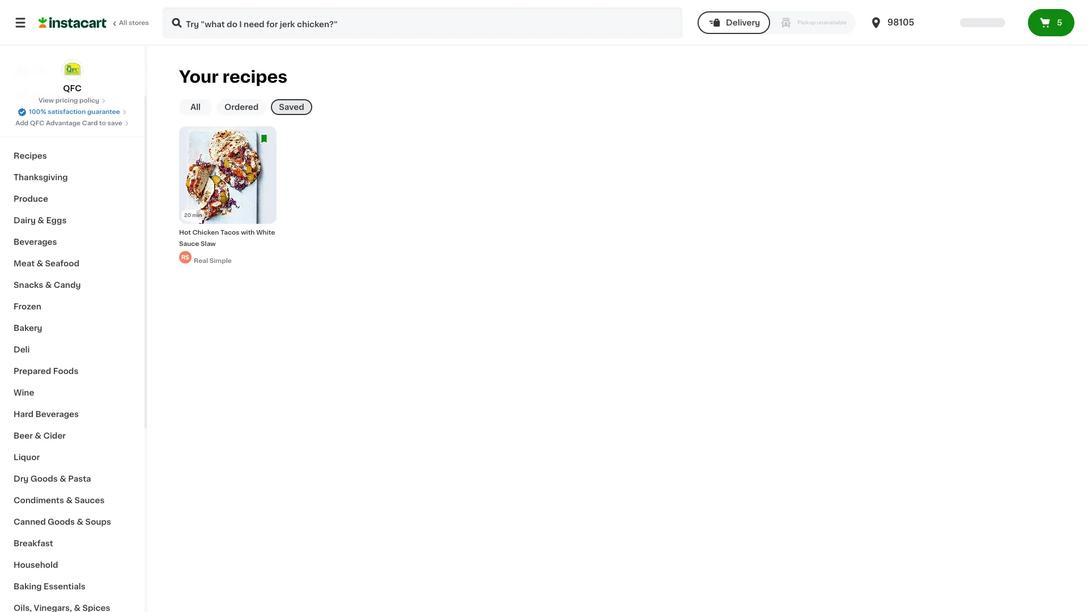 Task type: locate. For each thing, give the bounding box(es) containing it.
advantage
[[46, 120, 81, 126]]

& right beer in the left of the page
[[35, 432, 41, 440]]

frozen link
[[7, 296, 138, 317]]

0 vertical spatial goods
[[30, 475, 58, 483]]

pasta
[[68, 475, 91, 483]]

soups
[[85, 518, 111, 526]]

slaw
[[201, 241, 216, 247]]

None search field
[[162, 7, 683, 39]]

qfc
[[63, 84, 81, 92], [30, 120, 44, 126]]

all for all
[[190, 103, 201, 111]]

1 vertical spatial all
[[190, 103, 201, 111]]

canned goods & soups
[[14, 518, 111, 526]]

0 vertical spatial qfc
[[63, 84, 81, 92]]

condiments
[[14, 496, 64, 504]]

liquor link
[[7, 447, 138, 468]]

it
[[50, 89, 55, 97]]

goods for canned
[[48, 518, 75, 526]]

chicken
[[192, 230, 219, 236]]

Search field
[[163, 8, 682, 37]]

dairy
[[14, 216, 36, 224]]

all stores
[[119, 20, 149, 26]]

all left stores
[[119, 20, 127, 26]]

produce link
[[7, 188, 138, 210]]

canned
[[14, 518, 46, 526]]

sauces
[[74, 496, 105, 504]]

prepared foods
[[14, 367, 78, 375]]

& left soups
[[77, 518, 83, 526]]

breakfast
[[14, 540, 53, 547]]

& for dairy
[[38, 216, 44, 224]]

& left the candy
[[45, 281, 52, 289]]

beverages
[[14, 238, 57, 246], [35, 410, 79, 418]]

& left eggs
[[38, 216, 44, 224]]

beer & cider link
[[7, 425, 138, 447]]

real
[[194, 258, 208, 264]]

dairy & eggs
[[14, 216, 67, 224]]

filters option group
[[179, 97, 312, 118]]

https://www.instacart.com/assets/recipes/realsimple round 8dfe57b4fc5d8c3fe306dc037ee48884d9fafca5214dc9818180ea538b77d461.jpg image
[[179, 251, 192, 264]]

snacks & candy
[[14, 281, 81, 289]]

lists
[[32, 112, 51, 120]]

1 horizontal spatial qfc
[[63, 84, 81, 92]]

all
[[119, 20, 127, 26], [190, 103, 201, 111]]

baking essentials link
[[7, 576, 138, 597]]

0 horizontal spatial all
[[119, 20, 127, 26]]

1 vertical spatial qfc
[[30, 120, 44, 126]]

buy it again link
[[7, 82, 138, 104]]

stores
[[129, 20, 149, 26]]

delivery
[[726, 19, 760, 27]]

buy
[[32, 89, 48, 97]]

qfc down lists
[[30, 120, 44, 126]]

sauce
[[179, 241, 199, 247]]

all for all stores
[[119, 20, 127, 26]]

dry
[[14, 475, 29, 483]]

ordered
[[224, 103, 259, 111]]

bakery link
[[7, 317, 138, 339]]

thanksgiving link
[[7, 167, 138, 188]]

all down your
[[190, 103, 201, 111]]

qfc inside add qfc advantage card to save 'link'
[[30, 120, 44, 126]]

0 vertical spatial beverages
[[14, 238, 57, 246]]

beverages inside "link"
[[14, 238, 57, 246]]

qfc up view pricing policy link
[[63, 84, 81, 92]]

seafood
[[45, 260, 79, 267]]

tacos
[[221, 230, 239, 236]]

0 horizontal spatial qfc
[[30, 120, 44, 126]]

min
[[192, 213, 202, 218]]

recipe card group
[[179, 127, 277, 266]]

0 vertical spatial all
[[119, 20, 127, 26]]

card
[[82, 120, 98, 126]]

real simple
[[194, 258, 232, 264]]

& left the sauces
[[66, 496, 73, 504]]

& right meat
[[37, 260, 43, 267]]

baking
[[14, 583, 42, 591]]

hard
[[14, 410, 34, 418]]

all inside filters option group
[[190, 103, 201, 111]]

foods
[[53, 367, 78, 375]]

dry goods & pasta
[[14, 475, 91, 483]]

& for snacks
[[45, 281, 52, 289]]

goods
[[30, 475, 58, 483], [48, 518, 75, 526]]

100%
[[29, 109, 46, 115]]

dry goods & pasta link
[[7, 468, 138, 490]]

beverages up cider
[[35, 410, 79, 418]]

snacks
[[14, 281, 43, 289]]

service type group
[[698, 11, 856, 34]]

20
[[184, 213, 191, 218]]

& for meat
[[37, 260, 43, 267]]

condiments & sauces
[[14, 496, 105, 504]]

condiments & sauces link
[[7, 490, 138, 511]]

policy
[[79, 97, 99, 104]]

goods up condiments
[[30, 475, 58, 483]]

&
[[38, 216, 44, 224], [37, 260, 43, 267], [45, 281, 52, 289], [35, 432, 41, 440], [60, 475, 66, 483], [66, 496, 73, 504], [77, 518, 83, 526]]

prepared foods link
[[7, 360, 138, 382]]

1 horizontal spatial all
[[190, 103, 201, 111]]

goods down condiments & sauces
[[48, 518, 75, 526]]

simple
[[210, 258, 232, 264]]

1 vertical spatial goods
[[48, 518, 75, 526]]

100% satisfaction guarantee
[[29, 109, 120, 115]]

guarantee
[[87, 109, 120, 115]]

frozen
[[14, 303, 41, 311]]

save
[[107, 120, 122, 126]]

& inside "link"
[[38, 216, 44, 224]]

canned goods & soups link
[[7, 511, 138, 533]]

buy it again
[[32, 89, 80, 97]]

beverages down dairy & eggs at top
[[14, 238, 57, 246]]

liquor
[[14, 453, 40, 461]]



Task type: describe. For each thing, give the bounding box(es) containing it.
1 vertical spatial beverages
[[35, 410, 79, 418]]

breakfast link
[[7, 533, 138, 554]]

& for beer
[[35, 432, 41, 440]]

lists link
[[7, 104, 138, 127]]

5
[[1057, 19, 1062, 27]]

qfc link
[[61, 59, 83, 94]]

goods for dry
[[30, 475, 58, 483]]

deli
[[14, 346, 30, 354]]

view pricing policy
[[38, 97, 99, 104]]

produce
[[14, 195, 48, 203]]

beer
[[14, 432, 33, 440]]

candy
[[54, 281, 81, 289]]

hot
[[179, 230, 191, 236]]

hard beverages
[[14, 410, 79, 418]]

all stores link
[[39, 7, 150, 39]]

baking essentials
[[14, 583, 85, 591]]

wine link
[[7, 382, 138, 403]]

beer & cider
[[14, 432, 66, 440]]

qfc logo image
[[61, 59, 83, 80]]

saved
[[279, 103, 304, 111]]

meat
[[14, 260, 35, 267]]

shop
[[32, 66, 53, 74]]

recipes
[[14, 152, 47, 160]]

again
[[57, 89, 80, 97]]

meat & seafood
[[14, 260, 79, 267]]

prepared
[[14, 367, 51, 375]]

recipes link
[[7, 145, 138, 167]]

dairy & eggs link
[[7, 210, 138, 231]]

20 min
[[184, 213, 202, 218]]

your recipes
[[179, 69, 287, 85]]

cider
[[43, 432, 66, 440]]

add qfc advantage card to save link
[[15, 119, 129, 128]]

eggs
[[46, 216, 67, 224]]

instacart logo image
[[39, 16, 107, 29]]

essentials
[[44, 583, 85, 591]]

wine
[[14, 389, 34, 397]]

deli link
[[7, 339, 138, 360]]

hard beverages link
[[7, 403, 138, 425]]

household link
[[7, 554, 138, 576]]

& left pasta
[[60, 475, 66, 483]]

98105 button
[[869, 7, 937, 39]]

98105
[[887, 18, 914, 27]]

bakery
[[14, 324, 42, 332]]

& for condiments
[[66, 496, 73, 504]]

shop link
[[7, 59, 138, 82]]

thanksgiving
[[14, 173, 68, 181]]

delivery button
[[698, 11, 770, 34]]

with
[[241, 230, 255, 236]]

qfc inside the qfc link
[[63, 84, 81, 92]]

hot chicken tacos with white sauce slaw
[[179, 230, 275, 247]]

beverages link
[[7, 231, 138, 253]]

meat & seafood link
[[7, 253, 138, 274]]

pricing
[[55, 97, 78, 104]]

household
[[14, 561, 58, 569]]

recipes
[[222, 69, 287, 85]]

your
[[179, 69, 219, 85]]

white
[[256, 230, 275, 236]]

view
[[38, 97, 54, 104]]

100% satisfaction guarantee button
[[18, 105, 127, 117]]

satisfaction
[[48, 109, 86, 115]]

snacks & candy link
[[7, 274, 138, 296]]



Task type: vqa. For each thing, say whether or not it's contained in the screenshot.
bottommost All
yes



